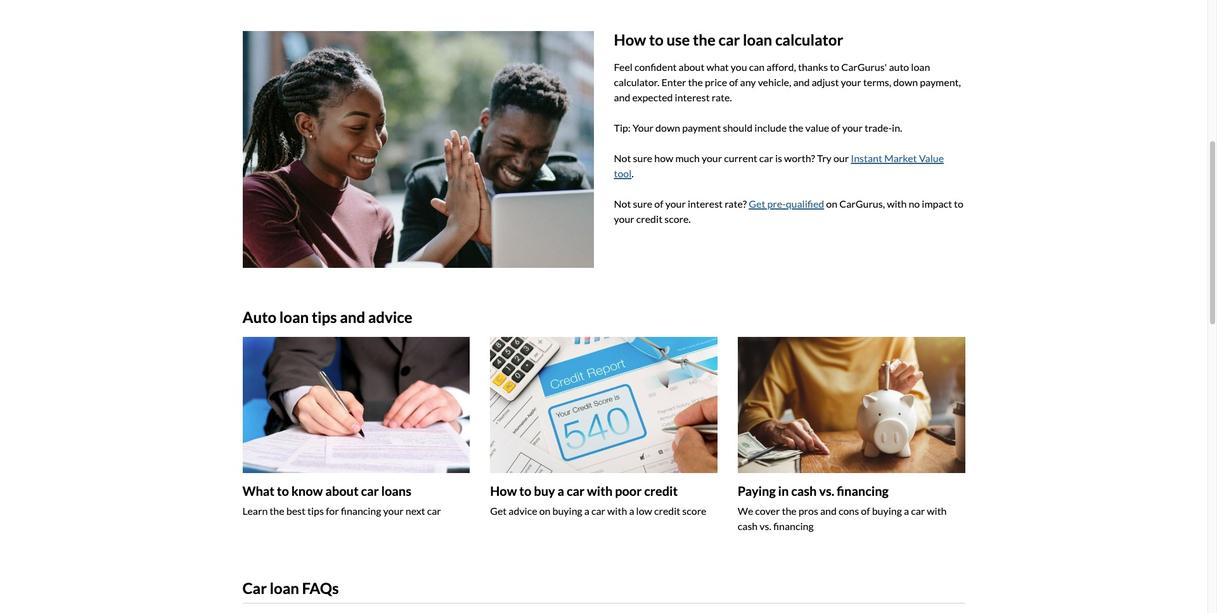 Task type: describe. For each thing, give the bounding box(es) containing it.
worth?
[[784, 152, 815, 164]]

buying inside paying in cash vs. financing we cover the pros and cons of buying a car with cash vs. financing
[[872, 505, 902, 517]]

feel confident about what you can afford, thanks to cargurus' auto loan calculator. enter the price of any vehicle, and adjust your terms, down payment, and expected interest rate.
[[614, 61, 961, 103]]

sure for how
[[633, 152, 652, 164]]

0 horizontal spatial advice
[[368, 308, 412, 326]]

payment,
[[920, 76, 961, 88]]

qualified
[[786, 198, 824, 210]]

next
[[406, 505, 425, 517]]

current
[[724, 152, 757, 164]]

person inserting money into piggy bank image
[[738, 337, 965, 473]]

cargurus'
[[841, 61, 887, 73]]

what
[[706, 61, 729, 73]]

afford,
[[767, 61, 796, 73]]

interest inside feel confident about what you can afford, thanks to cargurus' auto loan calculator. enter the price of any vehicle, and adjust your terms, down payment, and expected interest rate.
[[675, 91, 710, 103]]

score
[[682, 505, 706, 517]]

down inside feel confident about what you can afford, thanks to cargurus' auto loan calculator. enter the price of any vehicle, and adjust your terms, down payment, and expected interest rate.
[[893, 76, 918, 88]]

much
[[675, 152, 700, 164]]

confident
[[634, 61, 677, 73]]

person writing with pen on paper image
[[242, 337, 470, 473]]

people high fiving image
[[242, 31, 594, 268]]

cons
[[839, 505, 859, 517]]

pros
[[799, 505, 818, 517]]

about inside feel confident about what you can afford, thanks to cargurus' auto loan calculator. enter the price of any vehicle, and adjust your terms, down payment, and expected interest rate.
[[679, 61, 705, 73]]

your left the trade- at right top
[[842, 122, 863, 134]]

how to use the car loan calculator
[[614, 30, 843, 49]]

how for how to buy a car with poor credit get advice on buying a car with a low credit score
[[490, 484, 517, 499]]

try
[[817, 152, 832, 164]]

your
[[633, 122, 654, 134]]

get pre-qualified link
[[749, 198, 824, 210]]

to for how to use the car loan calculator
[[649, 30, 664, 49]]

of right value
[[831, 122, 840, 134]]

paper with credit score of 540 image
[[490, 337, 717, 473]]

impact
[[922, 198, 952, 210]]

get inside how to buy a car with poor credit get advice on buying a car with a low credit score
[[490, 505, 507, 517]]

terms,
[[863, 76, 891, 88]]

your inside feel confident about what you can afford, thanks to cargurus' auto loan calculator. enter the price of any vehicle, and adjust your terms, down payment, and expected interest rate.
[[841, 76, 861, 88]]

a inside paying in cash vs. financing we cover the pros and cons of buying a car with cash vs. financing
[[904, 505, 909, 517]]

poor
[[615, 484, 642, 499]]

rate.
[[712, 91, 732, 103]]

.
[[632, 167, 634, 179]]

buy
[[534, 484, 555, 499]]

instant
[[851, 152, 882, 164]]

pre-
[[767, 198, 786, 210]]

not sure of your interest rate? get pre-qualified
[[614, 198, 824, 210]]

what
[[242, 484, 274, 499]]

about inside the what to know about car loans learn the best tips for financing your next car
[[325, 484, 359, 499]]

include
[[754, 122, 787, 134]]

credit for poor
[[644, 484, 678, 499]]

credit for your
[[636, 213, 662, 225]]

should
[[723, 122, 753, 134]]

the inside feel confident about what you can afford, thanks to cargurus' auto loan calculator. enter the price of any vehicle, and adjust your terms, down payment, and expected interest rate.
[[688, 76, 703, 88]]

in
[[778, 484, 789, 499]]

the right use
[[693, 30, 716, 49]]

you
[[731, 61, 747, 73]]

to for how to buy a car with poor credit get advice on buying a car with a low credit score
[[519, 484, 531, 499]]

what to know about car loans learn the best tips for financing your next car
[[242, 484, 441, 517]]

no
[[909, 198, 920, 210]]

cover
[[755, 505, 780, 517]]

on cargurus, with no impact to your credit score.
[[614, 198, 963, 225]]

price
[[705, 76, 727, 88]]

your up score.
[[665, 198, 686, 210]]

adjust
[[812, 76, 839, 88]]

tip: your down payment should include the value of your trade-in.
[[614, 122, 902, 134]]

on inside on cargurus, with no impact to your credit score.
[[826, 198, 837, 210]]

your inside on cargurus, with no impact to your credit score.
[[614, 213, 634, 225]]

expected
[[632, 91, 673, 103]]

score.
[[664, 213, 691, 225]]

1 vertical spatial cash
[[738, 520, 758, 532]]

in.
[[892, 122, 902, 134]]

instant market value tool link
[[614, 152, 944, 179]]

loan inside feel confident about what you can afford, thanks to cargurus' auto loan calculator. enter the price of any vehicle, and adjust your terms, down payment, and expected interest rate.
[[911, 61, 930, 73]]

feel
[[614, 61, 633, 73]]

to inside on cargurus, with no impact to your credit score.
[[954, 198, 963, 210]]

know
[[291, 484, 323, 499]]



Task type: vqa. For each thing, say whether or not it's contained in the screenshot.
Feel confident about what you can afford, thanks to CarGurus' auto loan calculator. Enter the price of any vehicle, and adjust your terms, down payment, and expected interest rate.
yes



Task type: locate. For each thing, give the bounding box(es) containing it.
how
[[654, 152, 673, 164]]

1 vertical spatial vs.
[[760, 520, 771, 532]]

1 vertical spatial advice
[[509, 505, 537, 517]]

1 horizontal spatial buying
[[872, 505, 902, 517]]

and
[[793, 76, 810, 88], [614, 91, 630, 103], [340, 308, 365, 326], [820, 505, 837, 517]]

for
[[326, 505, 339, 517]]

0 vertical spatial interest
[[675, 91, 710, 103]]

car loan faqs
[[242, 579, 339, 598]]

cash down we
[[738, 520, 758, 532]]

vs.
[[819, 484, 834, 499], [760, 520, 771, 532]]

the inside paying in cash vs. financing we cover the pros and cons of buying a car with cash vs. financing
[[782, 505, 797, 517]]

with
[[887, 198, 907, 210], [587, 484, 613, 499], [607, 505, 627, 517], [927, 505, 947, 517]]

of inside paying in cash vs. financing we cover the pros and cons of buying a car with cash vs. financing
[[861, 505, 870, 517]]

best
[[286, 505, 305, 517]]

0 vertical spatial advice
[[368, 308, 412, 326]]

financing down pros
[[773, 520, 814, 532]]

2 vertical spatial credit
[[654, 505, 680, 517]]

of
[[729, 76, 738, 88], [831, 122, 840, 134], [654, 198, 663, 210], [861, 505, 870, 517]]

of right cons
[[861, 505, 870, 517]]

not for not sure of your interest rate? get pre-qualified
[[614, 198, 631, 210]]

how
[[614, 30, 646, 49], [490, 484, 517, 499]]

trade-
[[865, 122, 892, 134]]

learn
[[242, 505, 268, 517]]

1 horizontal spatial financing
[[773, 520, 814, 532]]

vs. right in
[[819, 484, 834, 499]]

2 vertical spatial financing
[[773, 520, 814, 532]]

not up 'tool'
[[614, 152, 631, 164]]

buying down buy
[[552, 505, 582, 517]]

your down loans
[[383, 505, 404, 517]]

with inside paying in cash vs. financing we cover the pros and cons of buying a car with cash vs. financing
[[927, 505, 947, 517]]

1 vertical spatial financing
[[341, 505, 381, 517]]

use
[[666, 30, 690, 49]]

1 vertical spatial get
[[490, 505, 507, 517]]

to up best
[[277, 484, 289, 499]]

interest left the rate?
[[688, 198, 723, 210]]

0 horizontal spatial on
[[539, 505, 550, 517]]

a
[[558, 484, 564, 499], [584, 505, 589, 517], [629, 505, 634, 517], [904, 505, 909, 517]]

and inside paying in cash vs. financing we cover the pros and cons of buying a car with cash vs. financing
[[820, 505, 837, 517]]

value
[[805, 122, 829, 134]]

1 vertical spatial not
[[614, 198, 631, 210]]

1 horizontal spatial on
[[826, 198, 837, 210]]

how to buy a car with poor credit get advice on buying a car with a low credit score
[[490, 484, 706, 517]]

sure down .
[[633, 198, 652, 210]]

0 vertical spatial get
[[749, 198, 765, 210]]

credit
[[636, 213, 662, 225], [644, 484, 678, 499], [654, 505, 680, 517]]

our
[[833, 152, 849, 164]]

credit left score.
[[636, 213, 662, 225]]

0 vertical spatial vs.
[[819, 484, 834, 499]]

to right impact
[[954, 198, 963, 210]]

credit up low
[[644, 484, 678, 499]]

of inside feel confident about what you can afford, thanks to cargurus' auto loan calculator. enter the price of any vehicle, and adjust your terms, down payment, and expected interest rate.
[[729, 76, 738, 88]]

0 horizontal spatial down
[[655, 122, 680, 134]]

1 horizontal spatial down
[[893, 76, 918, 88]]

the left best
[[270, 505, 284, 517]]

sure up .
[[633, 152, 652, 164]]

not for not sure how much your current car is worth? try our
[[614, 152, 631, 164]]

of down "how"
[[654, 198, 663, 210]]

0 horizontal spatial financing
[[341, 505, 381, 517]]

the left pros
[[782, 505, 797, 517]]

0 vertical spatial sure
[[633, 152, 652, 164]]

to inside feel confident about what you can afford, thanks to cargurus' auto loan calculator. enter the price of any vehicle, and adjust your terms, down payment, and expected interest rate.
[[830, 61, 839, 73]]

on right 'qualified'
[[826, 198, 837, 210]]

advice
[[368, 308, 412, 326], [509, 505, 537, 517]]

interest
[[675, 91, 710, 103], [688, 198, 723, 210]]

of left any
[[729, 76, 738, 88]]

0 vertical spatial cash
[[791, 484, 817, 499]]

not down 'tool'
[[614, 198, 631, 210]]

to left use
[[649, 30, 664, 49]]

tips inside the what to know about car loans learn the best tips for financing your next car
[[307, 505, 324, 517]]

buying
[[552, 505, 582, 517], [872, 505, 902, 517]]

1 vertical spatial credit
[[644, 484, 678, 499]]

how for how to use the car loan calculator
[[614, 30, 646, 49]]

about up enter
[[679, 61, 705, 73]]

your down cargurus'
[[841, 76, 861, 88]]

vehicle,
[[758, 76, 791, 88]]

cash up pros
[[791, 484, 817, 499]]

to up the adjust
[[830, 61, 839, 73]]

get
[[749, 198, 765, 210], [490, 505, 507, 517]]

sure for of
[[633, 198, 652, 210]]

the inside the what to know about car loans learn the best tips for financing your next car
[[270, 505, 284, 517]]

2 sure from the top
[[633, 198, 652, 210]]

1 sure from the top
[[633, 152, 652, 164]]

the left value
[[789, 122, 803, 134]]

enter
[[661, 76, 686, 88]]

market
[[884, 152, 917, 164]]

2 not from the top
[[614, 198, 631, 210]]

0 vertical spatial down
[[893, 76, 918, 88]]

calculator.
[[614, 76, 659, 88]]

1 horizontal spatial about
[[679, 61, 705, 73]]

on
[[826, 198, 837, 210], [539, 505, 550, 517]]

tip:
[[614, 122, 631, 134]]

tips
[[312, 308, 337, 326], [307, 505, 324, 517]]

not
[[614, 152, 631, 164], [614, 198, 631, 210]]

how inside how to buy a car with poor credit get advice on buying a car with a low credit score
[[490, 484, 517, 499]]

down down auto
[[893, 76, 918, 88]]

paying in cash vs. financing we cover the pros and cons of buying a car with cash vs. financing
[[738, 484, 947, 532]]

your right much
[[702, 152, 722, 164]]

car inside paying in cash vs. financing we cover the pros and cons of buying a car with cash vs. financing
[[911, 505, 925, 517]]

payment
[[682, 122, 721, 134]]

0 horizontal spatial get
[[490, 505, 507, 517]]

0 vertical spatial on
[[826, 198, 837, 210]]

about up for
[[325, 484, 359, 499]]

faqs
[[302, 579, 339, 598]]

how left buy
[[490, 484, 517, 499]]

to inside the what to know about car loans learn the best tips for financing your next car
[[277, 484, 289, 499]]

your down 'tool'
[[614, 213, 634, 225]]

0 vertical spatial tips
[[312, 308, 337, 326]]

1 vertical spatial tips
[[307, 505, 324, 517]]

0 vertical spatial credit
[[636, 213, 662, 225]]

can
[[749, 61, 765, 73]]

advice inside how to buy a car with poor credit get advice on buying a car with a low credit score
[[509, 505, 537, 517]]

tool
[[614, 167, 632, 179]]

we
[[738, 505, 753, 517]]

1 horizontal spatial how
[[614, 30, 646, 49]]

vs. down cover on the right bottom
[[760, 520, 771, 532]]

instant market value tool
[[614, 152, 944, 179]]

down right your
[[655, 122, 680, 134]]

credit right low
[[654, 505, 680, 517]]

0 horizontal spatial how
[[490, 484, 517, 499]]

loan
[[743, 30, 772, 49], [911, 61, 930, 73], [279, 308, 309, 326], [270, 579, 299, 598]]

paying
[[738, 484, 776, 499]]

0 vertical spatial not
[[614, 152, 631, 164]]

1 horizontal spatial cash
[[791, 484, 817, 499]]

auto loan tips and advice
[[242, 308, 412, 326]]

credit inside on cargurus, with no impact to your credit score.
[[636, 213, 662, 225]]

is
[[775, 152, 782, 164]]

0 vertical spatial financing
[[837, 484, 889, 499]]

to inside how to buy a car with poor credit get advice on buying a car with a low credit score
[[519, 484, 531, 499]]

cargurus,
[[839, 198, 885, 210]]

on down buy
[[539, 505, 550, 517]]

financing up cons
[[837, 484, 889, 499]]

financing inside the what to know about car loans learn the best tips for financing your next car
[[341, 505, 381, 517]]

to for what to know about car loans learn the best tips for financing your next car
[[277, 484, 289, 499]]

1 vertical spatial interest
[[688, 198, 723, 210]]

1 horizontal spatial get
[[749, 198, 765, 210]]

car
[[242, 579, 267, 598]]

calculator
[[775, 30, 843, 49]]

to left buy
[[519, 484, 531, 499]]

about
[[679, 61, 705, 73], [325, 484, 359, 499]]

car
[[718, 30, 740, 49], [759, 152, 773, 164], [361, 484, 379, 499], [567, 484, 584, 499], [427, 505, 441, 517], [591, 505, 605, 517], [911, 505, 925, 517]]

0 vertical spatial about
[[679, 61, 705, 73]]

on inside how to buy a car with poor credit get advice on buying a car with a low credit score
[[539, 505, 550, 517]]

low
[[636, 505, 652, 517]]

with inside on cargurus, with no impact to your credit score.
[[887, 198, 907, 210]]

rate?
[[725, 198, 747, 210]]

0 horizontal spatial about
[[325, 484, 359, 499]]

your inside the what to know about car loans learn the best tips for financing your next car
[[383, 505, 404, 517]]

1 horizontal spatial vs.
[[819, 484, 834, 499]]

financing
[[837, 484, 889, 499], [341, 505, 381, 517], [773, 520, 814, 532]]

0 horizontal spatial buying
[[552, 505, 582, 517]]

0 horizontal spatial vs.
[[760, 520, 771, 532]]

0 horizontal spatial cash
[[738, 520, 758, 532]]

1 horizontal spatial advice
[[509, 505, 537, 517]]

auto
[[889, 61, 909, 73]]

how up feel on the right of the page
[[614, 30, 646, 49]]

loans
[[381, 484, 411, 499]]

2 horizontal spatial financing
[[837, 484, 889, 499]]

your
[[841, 76, 861, 88], [842, 122, 863, 134], [702, 152, 722, 164], [665, 198, 686, 210], [614, 213, 634, 225], [383, 505, 404, 517]]

buying right cons
[[872, 505, 902, 517]]

1 vertical spatial down
[[655, 122, 680, 134]]

2 buying from the left
[[872, 505, 902, 517]]

1 vertical spatial sure
[[633, 198, 652, 210]]

buying inside how to buy a car with poor credit get advice on buying a car with a low credit score
[[552, 505, 582, 517]]

0 vertical spatial how
[[614, 30, 646, 49]]

thanks
[[798, 61, 828, 73]]

1 buying from the left
[[552, 505, 582, 517]]

to
[[649, 30, 664, 49], [830, 61, 839, 73], [954, 198, 963, 210], [277, 484, 289, 499], [519, 484, 531, 499]]

sure
[[633, 152, 652, 164], [633, 198, 652, 210]]

cash
[[791, 484, 817, 499], [738, 520, 758, 532]]

1 vertical spatial how
[[490, 484, 517, 499]]

not sure how much your current car is worth? try our
[[614, 152, 851, 164]]

1 vertical spatial about
[[325, 484, 359, 499]]

down
[[893, 76, 918, 88], [655, 122, 680, 134]]

1 not from the top
[[614, 152, 631, 164]]

the
[[693, 30, 716, 49], [688, 76, 703, 88], [789, 122, 803, 134], [270, 505, 284, 517], [782, 505, 797, 517]]

auto
[[242, 308, 276, 326]]

any
[[740, 76, 756, 88]]

interest down enter
[[675, 91, 710, 103]]

financing right for
[[341, 505, 381, 517]]

the left price
[[688, 76, 703, 88]]

1 vertical spatial on
[[539, 505, 550, 517]]

value
[[919, 152, 944, 164]]



